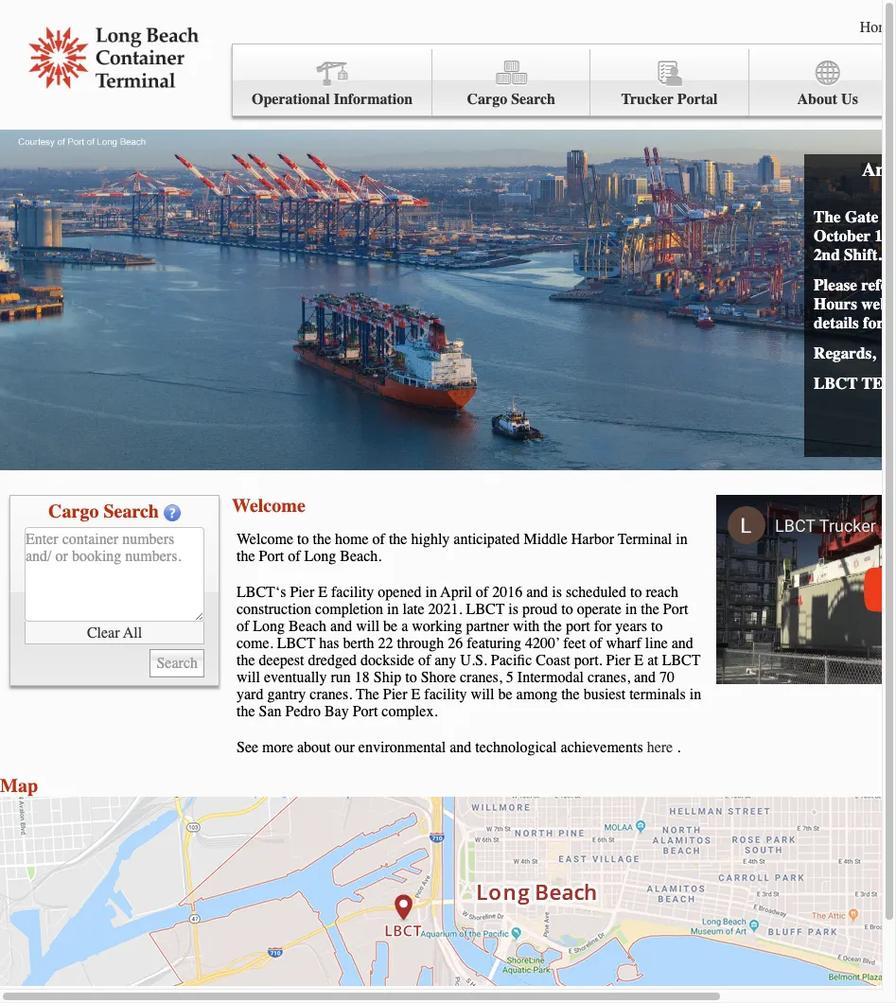 Task type: vqa. For each thing, say whether or not it's contained in the screenshot.
leftmost am
no



Task type: describe. For each thing, give the bounding box(es) containing it.
information
[[334, 91, 413, 108]]

late
[[403, 601, 425, 618]]

about us
[[797, 91, 858, 108]]

cargo search inside menu bar
[[467, 91, 556, 108]]

0 horizontal spatial pier
[[290, 584, 314, 601]]

1 horizontal spatial pier
[[383, 686, 408, 703]]

all
[[123, 624, 142, 641]]

here
[[647, 739, 673, 756]]

1 horizontal spatial e
[[411, 686, 421, 703]]

2 horizontal spatial port
[[663, 601, 689, 618]]

trucker portal link
[[591, 49, 749, 116]]

bay
[[325, 703, 349, 720]]

at
[[648, 652, 658, 669]]

lbct down the regards,​
[[814, 374, 858, 393]]

yard
[[237, 686, 264, 703]]

has
[[319, 635, 339, 652]]

5
[[506, 669, 514, 686]]

team
[[862, 374, 896, 393]]

and left 70
[[634, 669, 656, 686]]

0 horizontal spatial e
[[318, 584, 327, 601]]

more
[[262, 739, 293, 756]]

search inside menu bar
[[511, 91, 556, 108]]

the left "port" at the right of the page
[[544, 618, 562, 635]]

in inside welcome to the home of the highly anticipated middle harbor terminal in the port of long beach.
[[676, 531, 688, 548]]

22
[[378, 635, 393, 652]]

2 cranes, from the left
[[588, 669, 630, 686]]

lbct's pier e facility opened in april of 2016 and is scheduled to reach construction completion in late 2021.  lbct is proud to operate in the port of long beach and will be a working partner with the port for years to come.  lbct has berth 22 through 26 featuring 4200' feet of wharf line and the deepest dredged dockside of any u.s. pacific coast port. pier e at lbct will eventually run 18 ship to shore cranes, 5 intermodal cranes, and 70 yard gantry cranes. the pier e facility will be among the busiest terminals in the san pedro bay port complex.
[[237, 584, 702, 720]]

years
[[616, 618, 648, 635]]

70
[[660, 669, 675, 686]]

complex.
[[382, 703, 438, 720]]

our
[[335, 739, 355, 756]]

coast
[[536, 652, 571, 669]]

proud
[[522, 601, 558, 618]]

a
[[401, 618, 408, 635]]

18
[[355, 669, 370, 686]]

the left san
[[237, 703, 255, 720]]

welcome for welcome to the home of the highly anticipated middle harbor terminal in the port of long beach.
[[237, 531, 293, 548]]

gate
[[845, 207, 879, 226]]

the left home
[[313, 531, 331, 548]]

operational
[[252, 91, 330, 108]]

in right late
[[425, 584, 437, 601]]

intermodal
[[518, 669, 584, 686]]

to right proud
[[561, 601, 573, 618]]

april
[[441, 584, 472, 601]]

26
[[448, 635, 463, 652]]

beach.
[[340, 548, 382, 565]]

of down "lbct's"
[[237, 618, 249, 635]]

menu bar containing operational information
[[232, 44, 896, 116]]

welcome to the home of the highly anticipated middle harbor terminal in the port of long beach.
[[237, 531, 688, 565]]

with
[[513, 618, 540, 635]]

0 horizontal spatial will
[[237, 669, 260, 686]]

map
[[0, 775, 38, 797]]

and left technological
[[450, 739, 472, 756]]

u.s.
[[460, 652, 487, 669]]

port inside welcome to the home of the highly anticipated middle harbor terminal in the port of long beach.
[[259, 548, 284, 565]]

2021.
[[428, 601, 462, 618]]

technological
[[475, 739, 557, 756]]

about us link
[[749, 49, 896, 116]]

see more about our environmental and technological achievements here .
[[237, 739, 681, 756]]

the left highly
[[389, 531, 407, 548]]

1 vertical spatial search
[[104, 501, 159, 522]]

clear all button
[[25, 622, 204, 645]]

eventually
[[264, 669, 327, 686]]

the inside lbct's pier e facility opened in april of 2016 and is scheduled to reach construction completion in late 2021.  lbct is proud to operate in the port of long beach and will be a working partner with the port for years to come.  lbct has berth 22 through 26 featuring 4200' feet of wharf line and the deepest dredged dockside of any u.s. pacific coast port. pier e at lbct will eventually run 18 ship to shore cranes, 5 intermodal cranes, and 70 yard gantry cranes. the pier e facility will be among the busiest terminals in the san pedro bay port complex.
[[356, 686, 379, 703]]

welcome for welcome
[[232, 495, 306, 517]]

.
[[677, 739, 681, 756]]

1 cranes, from the left
[[460, 669, 502, 686]]

about
[[797, 91, 838, 108]]

1 vertical spatial facility
[[424, 686, 467, 703]]

0 horizontal spatial cargo
[[48, 501, 99, 522]]

environmental
[[359, 739, 446, 756]]

run
[[331, 669, 351, 686]]

partner
[[466, 618, 509, 635]]

ann
[[862, 159, 896, 181]]

opened
[[378, 584, 422, 601]]

gantry
[[267, 686, 306, 703]]

deepest
[[259, 652, 304, 669]]

berth
[[343, 635, 374, 652]]

in right operate
[[625, 601, 637, 618]]

2 vertical spatial port
[[353, 703, 378, 720]]

please
[[814, 275, 857, 294]]

1 horizontal spatial be
[[498, 686, 513, 703]]

trucker portal
[[621, 91, 718, 108]]

line
[[645, 635, 668, 652]]

to inside welcome to the home of the highly anticipated middle harbor terminal in the port of long beach.
[[297, 531, 309, 548]]

of right home
[[373, 531, 385, 548]]

cargo inside menu bar
[[467, 91, 508, 108]]

cargo search link
[[433, 49, 591, 116]]

the gate wi
[[814, 207, 896, 264]]

long inside welcome to the home of the highly anticipated middle harbor terminal in the port of long beach.
[[304, 548, 336, 565]]

1 vertical spatial cargo search
[[48, 501, 159, 522]]

the right among
[[561, 686, 580, 703]]

port
[[566, 618, 590, 635]]

refer
[[861, 275, 895, 294]]

come.
[[237, 635, 273, 652]]

long inside lbct's pier e facility opened in april of 2016 and is scheduled to reach construction completion in late 2021.  lbct is proud to operate in the port of long beach and will be a working partner with the port for years to come.  lbct has berth 22 through 26 featuring 4200' feet of wharf line and the deepest dredged dockside of any u.s. pacific coast port. pier e at lbct will eventually run 18 ship to shore cranes, 5 intermodal cranes, and 70 yard gantry cranes. the pier e facility will be among the busiest terminals in the san pedro bay port complex.
[[253, 618, 285, 635]]

lbct up featuring
[[466, 601, 505, 618]]

operate
[[577, 601, 622, 618]]

4200'
[[525, 635, 560, 652]]

dockside
[[361, 652, 415, 669]]

and right the 2016
[[526, 584, 548, 601]]

terminal
[[618, 531, 672, 548]]

construction
[[237, 601, 311, 618]]

trucker
[[621, 91, 674, 108]]

port.
[[574, 652, 603, 669]]



Task type: locate. For each thing, give the bounding box(es) containing it.
working
[[412, 618, 462, 635]]

please refer 
[[814, 275, 896, 332]]

in right 70
[[690, 686, 702, 703]]

None submit
[[150, 649, 204, 678]]

is left proud
[[508, 601, 519, 618]]

anticipated
[[454, 531, 520, 548]]

0 vertical spatial long
[[304, 548, 336, 565]]

san
[[259, 703, 282, 720]]

will left a
[[356, 618, 380, 635]]

the up "lbct's"
[[237, 548, 255, 565]]

the up yard
[[237, 652, 255, 669]]

busiest
[[584, 686, 626, 703]]

wi
[[883, 207, 896, 226]]

0 horizontal spatial cranes,
[[460, 669, 502, 686]]

0 vertical spatial search
[[511, 91, 556, 108]]

e
[[318, 584, 327, 601], [634, 652, 644, 669], [411, 686, 421, 703]]

lbct team
[[814, 374, 896, 393]]

operational information link
[[233, 49, 433, 116]]

will left 5
[[471, 686, 495, 703]]

pedro
[[285, 703, 321, 720]]

to left reach
[[630, 584, 642, 601]]

welcome inside welcome to the home of the highly anticipated middle harbor terminal in the port of long beach.
[[237, 531, 293, 548]]

scheduled
[[566, 584, 627, 601]]

through
[[397, 635, 444, 652]]

completion
[[315, 601, 383, 618]]

0 vertical spatial e
[[318, 584, 327, 601]]

to left home
[[297, 531, 309, 548]]

lbct right at
[[662, 652, 701, 669]]

dredged
[[308, 652, 357, 669]]

see
[[237, 739, 259, 756]]

pacific
[[491, 652, 532, 669]]

0 horizontal spatial is
[[508, 601, 519, 618]]

in left late
[[387, 601, 399, 618]]

in
[[676, 531, 688, 548], [425, 584, 437, 601], [387, 601, 399, 618], [625, 601, 637, 618], [690, 686, 702, 703]]

wharf
[[606, 635, 642, 652]]

to right ship
[[405, 669, 417, 686]]

of left the 2016
[[476, 584, 489, 601]]

1 vertical spatial pier
[[606, 652, 631, 669]]

regards,​
[[814, 344, 876, 363]]

cranes, down wharf
[[588, 669, 630, 686]]

0 vertical spatial facility
[[331, 584, 374, 601]]

1 horizontal spatial long
[[304, 548, 336, 565]]

1 vertical spatial e
[[634, 652, 644, 669]]

home link
[[860, 19, 896, 36]]

port right bay
[[353, 703, 378, 720]]

long left beach.
[[304, 548, 336, 565]]

be
[[383, 618, 398, 635], [498, 686, 513, 703]]

e left shore
[[411, 686, 421, 703]]

to right the years
[[651, 618, 663, 635]]

cargo search
[[467, 91, 556, 108], [48, 501, 159, 522]]

will down come.
[[237, 669, 260, 686]]

cargo
[[467, 91, 508, 108], [48, 501, 99, 522]]

0 horizontal spatial long
[[253, 618, 285, 635]]

1 vertical spatial be
[[498, 686, 513, 703]]

and right the line
[[672, 635, 694, 652]]

home
[[860, 19, 896, 36]]

0 horizontal spatial cargo search
[[48, 501, 159, 522]]

0 horizontal spatial be
[[383, 618, 398, 635]]

pier
[[290, 584, 314, 601], [606, 652, 631, 669], [383, 686, 408, 703]]

the left the gate
[[814, 207, 841, 226]]

terminals
[[630, 686, 686, 703]]

home
[[335, 531, 369, 548]]

achievements
[[561, 739, 643, 756]]

is left scheduled
[[552, 584, 562, 601]]

pier right "port."
[[606, 652, 631, 669]]

Enter container numbers and/ or booking numbers. text field
[[25, 527, 204, 622]]

about
[[297, 739, 331, 756]]

for
[[594, 618, 612, 635]]

and right beach
[[330, 618, 352, 635]]

1 horizontal spatial port
[[353, 703, 378, 720]]

the up the line
[[641, 601, 659, 618]]

2 vertical spatial e
[[411, 686, 421, 703]]

featuring
[[467, 635, 522, 652]]

0 vertical spatial cargo search
[[467, 91, 556, 108]]

long
[[304, 548, 336, 565], [253, 618, 285, 635]]

2 horizontal spatial pier
[[606, 652, 631, 669]]

pier up beach
[[290, 584, 314, 601]]

to
[[297, 531, 309, 548], [630, 584, 642, 601], [561, 601, 573, 618], [651, 618, 663, 635], [405, 669, 417, 686]]

any
[[435, 652, 457, 669]]

0 vertical spatial pier
[[290, 584, 314, 601]]

2 horizontal spatial e
[[634, 652, 644, 669]]

long down "lbct's"
[[253, 618, 285, 635]]

0 horizontal spatial the
[[356, 686, 379, 703]]

lbct
[[814, 374, 858, 393], [466, 601, 505, 618], [277, 635, 316, 652], [662, 652, 701, 669]]

highly
[[411, 531, 450, 548]]

2 vertical spatial pier
[[383, 686, 408, 703]]

port up "lbct's"
[[259, 548, 284, 565]]

harbor
[[571, 531, 614, 548]]

0 horizontal spatial search
[[104, 501, 159, 522]]

pier down dockside
[[383, 686, 408, 703]]

of left any
[[418, 652, 431, 669]]

1 horizontal spatial facility
[[424, 686, 467, 703]]

middle
[[524, 531, 568, 548]]

the inside the gate wi
[[814, 207, 841, 226]]

cranes, left 5
[[460, 669, 502, 686]]

ship
[[374, 669, 402, 686]]

clear
[[87, 624, 120, 641]]

1 vertical spatial cargo
[[48, 501, 99, 522]]

1 horizontal spatial cargo search
[[467, 91, 556, 108]]

1 horizontal spatial will
[[356, 618, 380, 635]]

clear all
[[87, 624, 142, 641]]

among
[[516, 686, 558, 703]]

1 vertical spatial long
[[253, 618, 285, 635]]

the
[[814, 207, 841, 226], [356, 686, 379, 703]]

welcome
[[232, 495, 306, 517], [237, 531, 293, 548]]

of
[[373, 531, 385, 548], [288, 548, 301, 565], [476, 584, 489, 601], [237, 618, 249, 635], [590, 635, 602, 652], [418, 652, 431, 669]]

facility down any
[[424, 686, 467, 703]]

e left at
[[634, 652, 644, 669]]

lbct's
[[237, 584, 286, 601]]

port up the line
[[663, 601, 689, 618]]

here link
[[647, 739, 673, 756]]

port
[[259, 548, 284, 565], [663, 601, 689, 618], [353, 703, 378, 720]]

1 horizontal spatial is
[[552, 584, 562, 601]]

of right feet
[[590, 635, 602, 652]]

in right terminal
[[676, 531, 688, 548]]

1 horizontal spatial cargo
[[467, 91, 508, 108]]

will
[[356, 618, 380, 635], [237, 669, 260, 686], [471, 686, 495, 703]]

feet
[[563, 635, 586, 652]]

e up beach
[[318, 584, 327, 601]]

1 horizontal spatial search
[[511, 91, 556, 108]]

and
[[526, 584, 548, 601], [330, 618, 352, 635], [672, 635, 694, 652], [634, 669, 656, 686], [450, 739, 472, 756]]

0 horizontal spatial facility
[[331, 584, 374, 601]]

2016
[[492, 584, 523, 601]]

reach
[[646, 584, 679, 601]]

0 horizontal spatial port
[[259, 548, 284, 565]]

1 vertical spatial port
[[663, 601, 689, 618]]

us
[[842, 91, 858, 108]]

the right run
[[356, 686, 379, 703]]

facility down beach.
[[331, 584, 374, 601]]

shore
[[421, 669, 456, 686]]

1 horizontal spatial cranes,
[[588, 669, 630, 686]]

1 vertical spatial the
[[356, 686, 379, 703]]

facility
[[331, 584, 374, 601], [424, 686, 467, 703]]

0 vertical spatial the
[[814, 207, 841, 226]]

1 horizontal spatial the
[[814, 207, 841, 226]]

1 vertical spatial welcome
[[237, 531, 293, 548]]

0 vertical spatial port
[[259, 548, 284, 565]]

0 vertical spatial welcome
[[232, 495, 306, 517]]

lbct left has
[[277, 635, 316, 652]]

search
[[511, 91, 556, 108], [104, 501, 159, 522]]

0 vertical spatial cargo
[[467, 91, 508, 108]]

is
[[552, 584, 562, 601], [508, 601, 519, 618]]

the
[[313, 531, 331, 548], [389, 531, 407, 548], [237, 548, 255, 565], [641, 601, 659, 618], [544, 618, 562, 635], [237, 652, 255, 669], [561, 686, 580, 703], [237, 703, 255, 720]]

2 horizontal spatial will
[[471, 686, 495, 703]]

0 vertical spatial be
[[383, 618, 398, 635]]

cranes,
[[460, 669, 502, 686], [588, 669, 630, 686]]

be left among
[[498, 686, 513, 703]]

operational information
[[252, 91, 413, 108]]

be left a
[[383, 618, 398, 635]]

menu bar
[[232, 44, 896, 116]]

cranes.
[[310, 686, 352, 703]]

of up construction
[[288, 548, 301, 565]]



